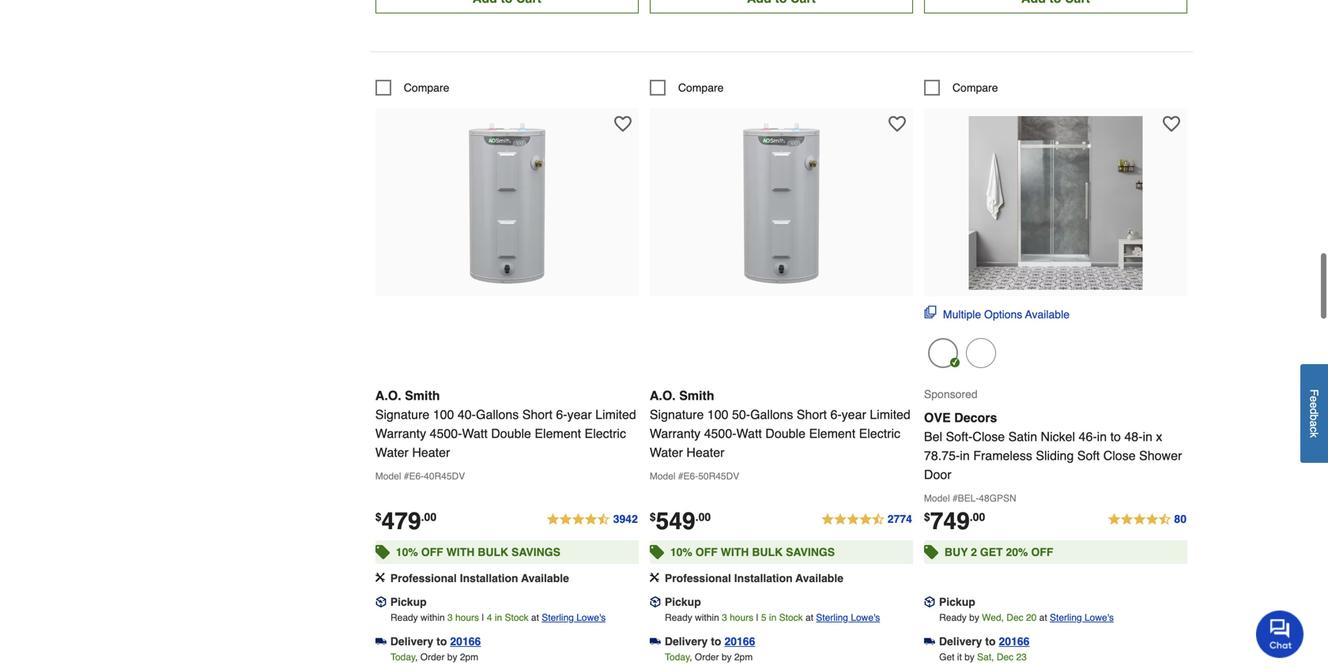 Task type: describe. For each thing, give the bounding box(es) containing it.
professional for 2nd the assembly image from left
[[665, 572, 731, 585]]

20
[[1026, 613, 1037, 624]]

| for 4
[[482, 613, 484, 624]]

actual price $549.00 element
[[650, 508, 711, 535]]

delivery for ready by wed, dec 20 at sterling lowe's
[[939, 636, 982, 648]]

10% off with bulk savings for 479
[[396, 546, 561, 559]]

50r45dv
[[698, 471, 740, 482]]

signature for signature 100 40-gallons short 6-year limited warranty 4500-watt double element electric water heater
[[375, 408, 430, 422]]

savings for 479
[[512, 546, 561, 559]]

compare for 1001302974 element
[[953, 81, 998, 94]]

pickup for ready by wed, dec 20 at sterling lowe's
[[939, 596, 976, 609]]

3 lowe's from the left
[[1085, 613, 1114, 624]]

electric for signature 100 40-gallons short 6-year limited warranty 4500-watt double element electric water heater
[[585, 427, 626, 441]]

ove decors bel soft-close satin nickel 46-in to 48-in x 78.75-in frameless sliding soft close shower door image
[[969, 116, 1143, 290]]

today , order by 2pm for ready within 3 hours | 5 in stock at sterling lowe's
[[665, 652, 753, 663]]

bel-
[[958, 493, 979, 504]]

pickup image for ready by wed, dec 20 at sterling lowe's
[[924, 597, 935, 608]]

3 at from the left
[[1040, 613, 1048, 624]]

6- for signature 100 40-gallons short 6-year limited warranty 4500-watt double element electric water heater
[[556, 408, 567, 422]]

sterling lowe's button for ready within 3 hours | 5 in stock at sterling lowe's
[[816, 610, 880, 626]]

1 heart outline image from the left
[[614, 115, 632, 133]]

3942 button
[[546, 511, 639, 530]]

d
[[1308, 409, 1321, 415]]

get
[[940, 652, 955, 663]]

2 horizontal spatial model
[[924, 493, 950, 504]]

today for ready within 3 hours | 4 in stock at sterling lowe's
[[391, 652, 416, 663]]

water for signature 100 50-gallons short 6-year limited warranty 4500-watt double element electric water heater
[[650, 446, 683, 460]]

48gpsn
[[979, 493, 1017, 504]]

multiple options available link
[[924, 306, 1070, 323]]

smith for 50-
[[679, 389, 715, 403]]

.00 for 549
[[696, 511, 711, 524]]

by down ready within 3 hours | 5 in stock at sterling lowe's
[[722, 652, 732, 663]]

short for 40-
[[522, 408, 553, 422]]

, for ready within 3 hours | 4 in stock at sterling lowe's
[[416, 652, 418, 663]]

warranty for signature 100 50-gallons short 6-year limited warranty 4500-watt double element electric water heater
[[650, 427, 701, 441]]

lowe's for ready within 3 hours | 4 in stock at sterling lowe's
[[577, 613, 606, 624]]

model # e6-40r45dv
[[375, 471, 465, 482]]

in up soft
[[1097, 430, 1107, 444]]

749
[[931, 508, 970, 535]]

$ 479 .00
[[375, 508, 437, 535]]

1000216809 element
[[375, 80, 449, 96]]

2 horizontal spatial available
[[1026, 308, 1070, 321]]

1 vertical spatial dec
[[997, 652, 1014, 663]]

479
[[382, 508, 421, 535]]

hours for 4
[[456, 613, 479, 624]]

savings for 549
[[786, 546, 835, 559]]

nickel
[[1041, 430, 1076, 444]]

multiple options available
[[943, 308, 1070, 321]]

3 delivery to 20166 from the left
[[939, 636, 1030, 648]]

50-
[[732, 408, 751, 422]]

2 horizontal spatial #
[[953, 493, 958, 504]]

to for ready by wed, dec 20 at sterling lowe's
[[986, 636, 996, 648]]

.00 for 749
[[970, 511, 986, 524]]

a.o. smith signature 100 50-gallons short 6-year limited warranty 4500-watt double element electric water heater image
[[695, 116, 869, 290]]

to for ready within 3 hours | 5 in stock at sterling lowe's
[[711, 636, 722, 648]]

watt for 40-
[[462, 427, 488, 441]]

by left 'wed,'
[[970, 613, 980, 624]]

0 vertical spatial dec
[[1007, 613, 1024, 624]]

at for 4
[[531, 613, 539, 624]]

sliding
[[1036, 449, 1074, 463]]

professional for second the assembly image from the right
[[390, 572, 457, 585]]

1 assembly image from the left
[[375, 573, 385, 583]]

today for ready within 3 hours | 5 in stock at sterling lowe's
[[665, 652, 690, 663]]

$ 549 .00
[[650, 508, 711, 535]]

warranty for signature 100 40-gallons short 6-year limited warranty 4500-watt double element electric water heater
[[375, 427, 426, 441]]

it
[[957, 652, 962, 663]]

sterling lowe's button for ready by wed, dec 20 at sterling lowe's
[[1050, 610, 1114, 626]]

hours for 5
[[730, 613, 754, 624]]

available for second the assembly image from the right
[[521, 572, 569, 585]]

tag filled image
[[924, 542, 939, 564]]

model # bel-48gpsn
[[924, 493, 1017, 504]]

10% off with bulk savings for 549
[[670, 546, 835, 559]]

$ for 749
[[924, 511, 931, 524]]

in right 4
[[495, 613, 502, 624]]

sterling lowe's button for ready within 3 hours | 4 in stock at sterling lowe's
[[542, 610, 606, 626]]

get
[[980, 546, 1003, 559]]

4500- for 50-
[[704, 427, 737, 441]]

to inside "ove decors bel soft-close satin nickel 46-in to 48-in x 78.75-in frameless sliding soft close shower door"
[[1111, 430, 1121, 444]]

2 assembly image from the left
[[650, 573, 659, 583]]

1 horizontal spatial close
[[1104, 449, 1136, 463]]

a.o. smith signature 100 50-gallons short 6-year limited warranty 4500-watt double element electric water heater
[[650, 389, 911, 460]]

professional installation available for second the assembly image from the right
[[390, 572, 569, 585]]

delivery to 20166 for 5
[[665, 636, 756, 648]]

actual price $749.00 element
[[924, 508, 986, 535]]

a.o. for a.o. smith signature 100 50-gallons short 6-year limited warranty 4500-watt double element electric water heater
[[650, 389, 676, 403]]

pickup for ready within 3 hours | 4 in stock at sterling lowe's
[[390, 596, 427, 609]]

$ for 479
[[375, 511, 382, 524]]

pickup image
[[650, 597, 661, 608]]

23
[[1017, 652, 1027, 663]]

model for signature 100 50-gallons short 6-year limited warranty 4500-watt double element electric water heater
[[650, 471, 676, 482]]

get it by sat, dec 23
[[940, 652, 1027, 663]]

model # e6-50r45dv
[[650, 471, 740, 482]]

model for signature 100 40-gallons short 6-year limited warranty 4500-watt double element electric water heater
[[375, 471, 401, 482]]

3 for 5
[[722, 613, 727, 624]]

order for ready within 3 hours | 4 in stock at sterling lowe's
[[421, 652, 445, 663]]

short for 50-
[[797, 408, 827, 422]]

$ 749 .00
[[924, 508, 986, 535]]

compare for 1000216809 element
[[404, 81, 449, 94]]

ove
[[924, 411, 951, 425]]

multiple
[[943, 308, 982, 321]]

with for 479
[[446, 546, 475, 559]]

ready by wed, dec 20 at sterling lowe's
[[940, 613, 1114, 624]]

ready within 3 hours | 4 in stock at sterling lowe's
[[391, 613, 606, 624]]

soft
[[1078, 449, 1100, 463]]

ready for ready by wed, dec 20 at sterling lowe's
[[940, 613, 967, 624]]

sat,
[[978, 652, 994, 663]]

3 off from the left
[[1031, 546, 1054, 559]]

2774 button
[[821, 511, 913, 530]]

ready within 3 hours | 5 in stock at sterling lowe's
[[665, 613, 880, 624]]

a.o. smith signature 100 40-gallons short 6-year limited warranty 4500-watt double element electric water heater
[[375, 389, 636, 460]]

2 e from the top
[[1308, 403, 1321, 409]]

buy
[[945, 546, 968, 559]]

satin nickel image
[[928, 338, 958, 368]]

sterling for ready within 3 hours | 5 in stock at sterling lowe's
[[816, 613, 849, 624]]

1001302974 element
[[924, 80, 998, 96]]

wed,
[[982, 613, 1004, 624]]

a.o. smith signature 100 40-gallons short 6-year limited warranty 4500-watt double element electric water heater image
[[420, 116, 594, 290]]

satin
[[1009, 430, 1038, 444]]

ove decors bel soft-close satin nickel 46-in to 48-in x 78.75-in frameless sliding soft close shower door
[[924, 411, 1182, 482]]

2774
[[888, 513, 913, 526]]

pickup image for ready within 3 hours | 4 in stock at sterling lowe's
[[375, 597, 387, 608]]

48-
[[1125, 430, 1143, 444]]

2pm for 5
[[735, 652, 753, 663]]

by right it
[[965, 652, 975, 663]]

element for signature 100 50-gallons short 6-year limited warranty 4500-watt double element electric water heater
[[809, 427, 856, 441]]

stock for 5
[[779, 613, 803, 624]]

, for ready within 3 hours | 5 in stock at sterling lowe's
[[690, 652, 692, 663]]

stock for 4
[[505, 613, 529, 624]]

tag filled image for 549
[[650, 542, 664, 564]]

1000216833 element
[[650, 80, 724, 96]]

in left x on the right of the page
[[1143, 430, 1153, 444]]

3 heart outline image from the left
[[1163, 115, 1181, 133]]

in right "5"
[[769, 613, 777, 624]]

20166 for 5
[[725, 636, 756, 648]]



Task type: locate. For each thing, give the bounding box(es) containing it.
1 horizontal spatial 100
[[708, 408, 729, 422]]

4
[[487, 613, 492, 624]]

6- for signature 100 50-gallons short 6-year limited warranty 4500-watt double element electric water heater
[[831, 408, 842, 422]]

3 20166 button from the left
[[999, 634, 1030, 650]]

truck filled image for ready within 3 hours | 5 in stock at sterling lowe's
[[650, 637, 661, 648]]

# up $ 749 .00
[[953, 493, 958, 504]]

delivery to 20166 down ready within 3 hours | 4 in stock at sterling lowe's
[[390, 636, 481, 648]]

professional
[[390, 572, 457, 585], [665, 572, 731, 585]]

40r45dv
[[424, 471, 465, 482]]

delivery to 20166 for 4
[[390, 636, 481, 648]]

1 horizontal spatial delivery
[[665, 636, 708, 648]]

100 left '40-'
[[433, 408, 454, 422]]

1 | from the left
[[482, 613, 484, 624]]

1 horizontal spatial bulk
[[752, 546, 783, 559]]

tag filled image for 479
[[375, 542, 390, 564]]

2 , from the left
[[690, 652, 692, 663]]

1 horizontal spatial 4.5 stars image
[[821, 511, 913, 530]]

a.o.
[[375, 389, 401, 403], [650, 389, 676, 403]]

double for 40-
[[491, 427, 531, 441]]

professional down $ 549 .00 in the bottom of the page
[[665, 572, 731, 585]]

0 horizontal spatial 100
[[433, 408, 454, 422]]

a.o. inside a.o. smith signature 100 50-gallons short 6-year limited warranty 4500-watt double element electric water heater
[[650, 389, 676, 403]]

$ inside $ 479 .00
[[375, 511, 382, 524]]

0 horizontal spatial truck filled image
[[375, 637, 387, 648]]

tag filled image
[[375, 542, 390, 564], [650, 542, 664, 564]]

0 horizontal spatial sterling
[[542, 613, 574, 624]]

0 horizontal spatial professional installation available
[[390, 572, 569, 585]]

1 4500- from the left
[[430, 427, 462, 441]]

polished chrome image
[[966, 338, 996, 368]]

0 horizontal spatial delivery to 20166
[[390, 636, 481, 648]]

20%
[[1006, 546, 1028, 559]]

watt inside a.o. smith signature 100 50-gallons short 6-year limited warranty 4500-watt double element electric water heater
[[737, 427, 762, 441]]

4500-
[[430, 427, 462, 441], [704, 427, 737, 441]]

1 horizontal spatial e6-
[[684, 471, 698, 482]]

1 horizontal spatial professional installation available
[[665, 572, 844, 585]]

2pm for 4
[[460, 652, 479, 663]]

2 element from the left
[[809, 427, 856, 441]]

by
[[970, 613, 980, 624], [447, 652, 457, 663], [722, 652, 732, 663], [965, 652, 975, 663]]

1 horizontal spatial year
[[842, 408, 867, 422]]

compare inside 1000216809 element
[[404, 81, 449, 94]]

1 today , order by 2pm from the left
[[391, 652, 479, 663]]

1 horizontal spatial gallons
[[751, 408, 793, 422]]

sponsored
[[924, 388, 978, 401]]

double
[[491, 427, 531, 441], [766, 427, 806, 441]]

stock
[[505, 613, 529, 624], [779, 613, 803, 624]]

0 horizontal spatial available
[[521, 572, 569, 585]]

0 horizontal spatial professional
[[390, 572, 457, 585]]

0 horizontal spatial close
[[973, 430, 1005, 444]]

b
[[1308, 415, 1321, 421]]

0 horizontal spatial 10%
[[396, 546, 418, 559]]

.00 down model # e6-40r45dv
[[421, 511, 437, 524]]

1 truck filled image from the left
[[375, 637, 387, 648]]

available for 2nd the assembly image from left
[[796, 572, 844, 585]]

1 hours from the left
[[456, 613, 479, 624]]

chat invite button image
[[1257, 610, 1305, 659]]

2 smith from the left
[[679, 389, 715, 403]]

$ down model # e6-40r45dv
[[375, 511, 382, 524]]

2 off from the left
[[696, 546, 718, 559]]

in down soft-
[[960, 449, 970, 463]]

1 today from the left
[[391, 652, 416, 663]]

2 10% from the left
[[670, 546, 693, 559]]

3 20166 from the left
[[999, 636, 1030, 648]]

2 double from the left
[[766, 427, 806, 441]]

2 heater from the left
[[687, 446, 725, 460]]

80 button
[[1107, 511, 1188, 530]]

20166 down ready within 3 hours | 4 in stock at sterling lowe's
[[450, 636, 481, 648]]

heater
[[412, 446, 450, 460], [687, 446, 725, 460]]

short right '40-'
[[522, 408, 553, 422]]

decors
[[955, 411, 998, 425]]

options
[[985, 308, 1023, 321]]

2 within from the left
[[695, 613, 719, 624]]

2pm down ready within 3 hours | 4 in stock at sterling lowe's
[[460, 652, 479, 663]]

double inside a.o. smith signature 100 40-gallons short 6-year limited warranty 4500-watt double element electric water heater
[[491, 427, 531, 441]]

2 pickup image from the left
[[924, 597, 935, 608]]

3 ready from the left
[[940, 613, 967, 624]]

2 e6- from the left
[[684, 471, 698, 482]]

0 horizontal spatial $
[[375, 511, 382, 524]]

c
[[1308, 427, 1321, 433]]

order down ready within 3 hours | 5 in stock at sterling lowe's
[[695, 652, 719, 663]]

savings down "2774" button
[[786, 546, 835, 559]]

1 pickup from the left
[[390, 596, 427, 609]]

off down $ 479 .00
[[421, 546, 443, 559]]

$ right 3942 on the left of page
[[650, 511, 656, 524]]

6- inside a.o. smith signature 100 40-gallons short 6-year limited warranty 4500-watt double element electric water heater
[[556, 408, 567, 422]]

10%
[[396, 546, 418, 559], [670, 546, 693, 559]]

1 horizontal spatial model
[[650, 471, 676, 482]]

10% for 479
[[396, 546, 418, 559]]

a.o. for a.o. smith signature 100 40-gallons short 6-year limited warranty 4500-watt double element electric water heater
[[375, 389, 401, 403]]

element
[[535, 427, 581, 441], [809, 427, 856, 441]]

0 horizontal spatial 3
[[448, 613, 453, 624]]

to
[[1111, 430, 1121, 444], [437, 636, 447, 648], [711, 636, 722, 648], [986, 636, 996, 648]]

1 10% off with bulk savings from the left
[[396, 546, 561, 559]]

.00 inside $ 749 .00
[[970, 511, 986, 524]]

2 horizontal spatial $
[[924, 511, 931, 524]]

compare
[[404, 81, 449, 94], [678, 81, 724, 94], [953, 81, 998, 94]]

2 horizontal spatial 20166
[[999, 636, 1030, 648]]

watt inside a.o. smith signature 100 40-gallons short 6-year limited warranty 4500-watt double element electric water heater
[[462, 427, 488, 441]]

$ inside $ 549 .00
[[650, 511, 656, 524]]

3 left 4
[[448, 613, 453, 624]]

gallons inside a.o. smith signature 100 40-gallons short 6-year limited warranty 4500-watt double element electric water heater
[[476, 408, 519, 422]]

signature inside a.o. smith signature 100 40-gallons short 6-year limited warranty 4500-watt double element electric water heater
[[375, 408, 430, 422]]

to down ready within 3 hours | 4 in stock at sterling lowe's
[[437, 636, 447, 648]]

bulk
[[478, 546, 509, 559], [752, 546, 783, 559]]

.00 for 479
[[421, 511, 437, 524]]

truck filled image
[[924, 637, 935, 648]]

1 horizontal spatial pickup
[[665, 596, 701, 609]]

x
[[1156, 430, 1163, 444]]

year for signature 100 40-gallons short 6-year limited warranty 4500-watt double element electric water heater
[[567, 408, 592, 422]]

1 , from the left
[[416, 652, 418, 663]]

limited inside a.o. smith signature 100 50-gallons short 6-year limited warranty 4500-watt double element electric water heater
[[870, 408, 911, 422]]

gallons for 40-
[[476, 408, 519, 422]]

1 horizontal spatial smith
[[679, 389, 715, 403]]

1 heater from the left
[[412, 446, 450, 460]]

2 horizontal spatial delivery to 20166
[[939, 636, 1030, 648]]

20166 button
[[450, 634, 481, 650], [725, 634, 756, 650], [999, 634, 1030, 650]]

with
[[446, 546, 475, 559], [721, 546, 749, 559]]

pickup for ready within 3 hours | 5 in stock at sterling lowe's
[[665, 596, 701, 609]]

3942
[[613, 513, 638, 526]]

1 horizontal spatial order
[[695, 652, 719, 663]]

2 signature from the left
[[650, 408, 704, 422]]

smith inside a.o. smith signature 100 40-gallons short 6-year limited warranty 4500-watt double element electric water heater
[[405, 389, 440, 403]]

1 horizontal spatial available
[[796, 572, 844, 585]]

off for 549
[[696, 546, 718, 559]]

with up ready within 3 hours | 4 in stock at sterling lowe's
[[446, 546, 475, 559]]

46-
[[1079, 430, 1097, 444]]

20166 button down ready within 3 hours | 4 in stock at sterling lowe's
[[450, 634, 481, 650]]

.00 inside $ 549 .00
[[696, 511, 711, 524]]

| left "5"
[[756, 613, 759, 624]]

watt down 50-
[[737, 427, 762, 441]]

0 vertical spatial close
[[973, 430, 1005, 444]]

100 inside a.o. smith signature 100 50-gallons short 6-year limited warranty 4500-watt double element electric water heater
[[708, 408, 729, 422]]

professional installation available
[[390, 572, 569, 585], [665, 572, 844, 585]]

2pm
[[460, 652, 479, 663], [735, 652, 753, 663]]

tag filled image down 479
[[375, 542, 390, 564]]

buy 2 get 20% off
[[945, 546, 1054, 559]]

1 horizontal spatial lowe's
[[851, 613, 880, 624]]

2 installation from the left
[[734, 572, 793, 585]]

with for 549
[[721, 546, 749, 559]]

2 20166 from the left
[[725, 636, 756, 648]]

20166
[[450, 636, 481, 648], [725, 636, 756, 648], [999, 636, 1030, 648]]

limited for signature 100 50-gallons short 6-year limited warranty 4500-watt double element electric water heater
[[870, 408, 911, 422]]

3 pickup from the left
[[939, 596, 976, 609]]

# left 50r45dv
[[678, 471, 684, 482]]

1 double from the left
[[491, 427, 531, 441]]

4.5 stars image containing 3942
[[546, 511, 639, 530]]

signature left '40-'
[[375, 408, 430, 422]]

#
[[404, 471, 409, 482], [678, 471, 684, 482], [953, 493, 958, 504]]

pickup
[[390, 596, 427, 609], [665, 596, 701, 609], [939, 596, 976, 609]]

watt for 50-
[[737, 427, 762, 441]]

1 watt from the left
[[462, 427, 488, 441]]

ready
[[391, 613, 418, 624], [665, 613, 693, 624], [940, 613, 967, 624]]

0 horizontal spatial 10% off with bulk savings
[[396, 546, 561, 559]]

5
[[761, 613, 767, 624]]

1 limited from the left
[[596, 408, 636, 422]]

short
[[522, 408, 553, 422], [797, 408, 827, 422]]

year for signature 100 50-gallons short 6-year limited warranty 4500-watt double element electric water heater
[[842, 408, 867, 422]]

1 pickup image from the left
[[375, 597, 387, 608]]

0 horizontal spatial today
[[391, 652, 416, 663]]

bulk up 4
[[478, 546, 509, 559]]

heater for 50-
[[687, 446, 725, 460]]

off
[[421, 546, 443, 559], [696, 546, 718, 559], [1031, 546, 1054, 559]]

professional installation available up "5"
[[665, 572, 844, 585]]

truck filled image for ready within 3 hours | 4 in stock at sterling lowe's
[[375, 637, 387, 648]]

.00 down model # bel-48gpsn
[[970, 511, 986, 524]]

short inside a.o. smith signature 100 50-gallons short 6-year limited warranty 4500-watt double element electric water heater
[[797, 408, 827, 422]]

0 horizontal spatial savings
[[512, 546, 561, 559]]

20166 button for 4
[[450, 634, 481, 650]]

2 watt from the left
[[737, 427, 762, 441]]

2 100 from the left
[[708, 408, 729, 422]]

.00 inside $ 479 .00
[[421, 511, 437, 524]]

1 horizontal spatial heart outline image
[[889, 115, 906, 133]]

order
[[421, 652, 445, 663], [695, 652, 719, 663]]

installation for 2nd the assembly image from left
[[734, 572, 793, 585]]

heater inside a.o. smith signature 100 50-gallons short 6-year limited warranty 4500-watt double element electric water heater
[[687, 446, 725, 460]]

stock right "5"
[[779, 613, 803, 624]]

heater up model # e6-50r45dv
[[687, 446, 725, 460]]

warranty up model # e6-40r45dv
[[375, 427, 426, 441]]

with up ready within 3 hours | 5 in stock at sterling lowe's
[[721, 546, 749, 559]]

2 heart outline image from the left
[[889, 115, 906, 133]]

available up ready within 3 hours | 4 in stock at sterling lowe's
[[521, 572, 569, 585]]

3 sterling from the left
[[1050, 613, 1082, 624]]

actual price $479.00 element
[[375, 508, 437, 535]]

model down 'door'
[[924, 493, 950, 504]]

2 horizontal spatial compare
[[953, 81, 998, 94]]

to up sat,
[[986, 636, 996, 648]]

within for ready within 3 hours | 4 in stock at sterling lowe's
[[421, 613, 445, 624]]

2 delivery from the left
[[665, 636, 708, 648]]

2 bulk from the left
[[752, 546, 783, 559]]

e6- up $ 549 .00 in the bottom of the page
[[684, 471, 698, 482]]

at right 4
[[531, 613, 539, 624]]

compare inside 1001302974 element
[[953, 81, 998, 94]]

2 professional from the left
[[665, 572, 731, 585]]

2 at from the left
[[806, 613, 814, 624]]

bulk for 549
[[752, 546, 783, 559]]

model
[[375, 471, 401, 482], [650, 471, 676, 482], [924, 493, 950, 504]]

3 sterling lowe's button from the left
[[1050, 610, 1114, 626]]

# left 40r45dv
[[404, 471, 409, 482]]

installation up "5"
[[734, 572, 793, 585]]

close down decors
[[973, 430, 1005, 444]]

2 lowe's from the left
[[851, 613, 880, 624]]

order for ready within 3 hours | 5 in stock at sterling lowe's
[[695, 652, 719, 663]]

water
[[375, 446, 409, 460], [650, 446, 683, 460]]

compare inside 1000216833 element
[[678, 81, 724, 94]]

2 warranty from the left
[[650, 427, 701, 441]]

1 horizontal spatial 20166 button
[[725, 634, 756, 650]]

0 horizontal spatial hours
[[456, 613, 479, 624]]

double inside a.o. smith signature 100 50-gallons short 6-year limited warranty 4500-watt double element electric water heater
[[766, 427, 806, 441]]

heater inside a.o. smith signature 100 40-gallons short 6-year limited warranty 4500-watt double element electric water heater
[[412, 446, 450, 460]]

2 horizontal spatial 20166 button
[[999, 634, 1030, 650]]

1 compare from the left
[[404, 81, 449, 94]]

year inside a.o. smith signature 100 40-gallons short 6-year limited warranty 4500-watt double element electric water heater
[[567, 408, 592, 422]]

1 horizontal spatial at
[[806, 613, 814, 624]]

0 horizontal spatial 20166 button
[[450, 634, 481, 650]]

3
[[448, 613, 453, 624], [722, 613, 727, 624]]

2 3 from the left
[[722, 613, 727, 624]]

1 horizontal spatial limited
[[870, 408, 911, 422]]

1 a.o. from the left
[[375, 389, 401, 403]]

element inside a.o. smith signature 100 50-gallons short 6-year limited warranty 4500-watt double element electric water heater
[[809, 427, 856, 441]]

water inside a.o. smith signature 100 40-gallons short 6-year limited warranty 4500-watt double element electric water heater
[[375, 446, 409, 460]]

1 20166 button from the left
[[450, 634, 481, 650]]

a
[[1308, 421, 1321, 427]]

4500- inside a.o. smith signature 100 50-gallons short 6-year limited warranty 4500-watt double element electric water heater
[[704, 427, 737, 441]]

pickup image
[[375, 597, 387, 608], [924, 597, 935, 608]]

to left 48-
[[1111, 430, 1121, 444]]

1 horizontal spatial today , order by 2pm
[[665, 652, 753, 663]]

0 horizontal spatial smith
[[405, 389, 440, 403]]

10% down 'actual price $549.00' element at bottom
[[670, 546, 693, 559]]

delivery
[[390, 636, 434, 648], [665, 636, 708, 648], [939, 636, 982, 648]]

2 savings from the left
[[786, 546, 835, 559]]

20166 down ready within 3 hours | 5 in stock at sterling lowe's
[[725, 636, 756, 648]]

4500- for 40-
[[430, 427, 462, 441]]

signature
[[375, 408, 430, 422], [650, 408, 704, 422]]

1 vertical spatial close
[[1104, 449, 1136, 463]]

delivery to 20166 down ready within 3 hours | 5 in stock at sterling lowe's
[[665, 636, 756, 648]]

1 horizontal spatial 10% off with bulk savings
[[670, 546, 835, 559]]

e up d
[[1308, 397, 1321, 403]]

1 horizontal spatial 10%
[[670, 546, 693, 559]]

at for 5
[[806, 613, 814, 624]]

4.5 stars image for 749
[[1107, 511, 1188, 530]]

professional installation available up 4
[[390, 572, 569, 585]]

1 horizontal spatial 4500-
[[704, 427, 737, 441]]

0 horizontal spatial watt
[[462, 427, 488, 441]]

by down ready within 3 hours | 4 in stock at sterling lowe's
[[447, 652, 457, 663]]

1 stock from the left
[[505, 613, 529, 624]]

1 within from the left
[[421, 613, 445, 624]]

electric for signature 100 50-gallons short 6-year limited warranty 4500-watt double element electric water heater
[[859, 427, 901, 441]]

1 horizontal spatial |
[[756, 613, 759, 624]]

40-
[[458, 408, 476, 422]]

available up ready within 3 hours | 5 in stock at sterling lowe's
[[796, 572, 844, 585]]

hours left 4
[[456, 613, 479, 624]]

electric inside a.o. smith signature 100 40-gallons short 6-year limited warranty 4500-watt double element electric water heater
[[585, 427, 626, 441]]

2 horizontal spatial at
[[1040, 613, 1048, 624]]

1 horizontal spatial double
[[766, 427, 806, 441]]

f e e d b a c k
[[1308, 390, 1321, 438]]

e6- for a.o. smith signature 100 40-gallons short 6-year limited warranty 4500-watt double element electric water heater
[[409, 471, 424, 482]]

stock right 4
[[505, 613, 529, 624]]

2 compare from the left
[[678, 81, 724, 94]]

| for 5
[[756, 613, 759, 624]]

20166 for 4
[[450, 636, 481, 648]]

0 horizontal spatial warranty
[[375, 427, 426, 441]]

shower
[[1140, 449, 1182, 463]]

2pm down ready within 3 hours | 5 in stock at sterling lowe's
[[735, 652, 753, 663]]

1 at from the left
[[531, 613, 539, 624]]

sterling right "5"
[[816, 613, 849, 624]]

2 sterling lowe's button from the left
[[816, 610, 880, 626]]

gallons for 50-
[[751, 408, 793, 422]]

4.5 stars image containing 2774
[[821, 511, 913, 530]]

savings down 3942 button
[[512, 546, 561, 559]]

1 horizontal spatial 20166
[[725, 636, 756, 648]]

2 $ from the left
[[650, 511, 656, 524]]

available right options on the top right of the page
[[1026, 308, 1070, 321]]

4.5 stars image for 479
[[546, 511, 639, 530]]

1 horizontal spatial hours
[[730, 613, 754, 624]]

at right 20
[[1040, 613, 1048, 624]]

2 pickup from the left
[[665, 596, 701, 609]]

savings
[[512, 546, 561, 559], [786, 546, 835, 559]]

1 horizontal spatial with
[[721, 546, 749, 559]]

lowe's for ready within 3 hours | 5 in stock at sterling lowe's
[[851, 613, 880, 624]]

off for 479
[[421, 546, 443, 559]]

1 horizontal spatial assembly image
[[650, 573, 659, 583]]

electric
[[585, 427, 626, 441], [859, 427, 901, 441]]

sterling lowe's button
[[542, 610, 606, 626], [816, 610, 880, 626], [1050, 610, 1114, 626]]

a.o. inside a.o. smith signature 100 40-gallons short 6-year limited warranty 4500-watt double element electric water heater
[[375, 389, 401, 403]]

1 element from the left
[[535, 427, 581, 441]]

assembly image down 479
[[375, 573, 385, 583]]

f
[[1308, 390, 1321, 397]]

model up the 549
[[650, 471, 676, 482]]

1 ready from the left
[[391, 613, 418, 624]]

warranty inside a.o. smith signature 100 40-gallons short 6-year limited warranty 4500-watt double element electric water heater
[[375, 427, 426, 441]]

1 bulk from the left
[[478, 546, 509, 559]]

within left "5"
[[695, 613, 719, 624]]

4500- down '40-'
[[430, 427, 462, 441]]

1 water from the left
[[375, 446, 409, 460]]

1 2pm from the left
[[460, 652, 479, 663]]

element inside a.o. smith signature 100 40-gallons short 6-year limited warranty 4500-watt double element electric water heater
[[535, 427, 581, 441]]

sterling right 20
[[1050, 613, 1082, 624]]

assembly image
[[375, 573, 385, 583], [650, 573, 659, 583]]

100 for 40-
[[433, 408, 454, 422]]

warranty inside a.o. smith signature 100 50-gallons short 6-year limited warranty 4500-watt double element electric water heater
[[650, 427, 701, 441]]

gallons inside a.o. smith signature 100 50-gallons short 6-year limited warranty 4500-watt double element electric water heater
[[751, 408, 793, 422]]

1 6- from the left
[[556, 408, 567, 422]]

warranty up model # e6-50r45dv
[[650, 427, 701, 441]]

water inside a.o. smith signature 100 50-gallons short 6-year limited warranty 4500-watt double element electric water heater
[[650, 446, 683, 460]]

20166 button for 5
[[725, 634, 756, 650]]

off right 20%
[[1031, 546, 1054, 559]]

water up model # e6-40r45dv
[[375, 446, 409, 460]]

.00 down model # e6-50r45dv
[[696, 511, 711, 524]]

close down 48-
[[1104, 449, 1136, 463]]

2 horizontal spatial sterling lowe's button
[[1050, 610, 1114, 626]]

1 gallons from the left
[[476, 408, 519, 422]]

1 professional from the left
[[390, 572, 457, 585]]

1 horizontal spatial sterling
[[816, 613, 849, 624]]

assembly image up pickup icon
[[650, 573, 659, 583]]

0 horizontal spatial 4500-
[[430, 427, 462, 441]]

10% off with bulk savings
[[396, 546, 561, 559], [670, 546, 835, 559]]

2 horizontal spatial 4.5 stars image
[[1107, 511, 1188, 530]]

1 horizontal spatial 6-
[[831, 408, 842, 422]]

10% for 549
[[670, 546, 693, 559]]

hours
[[456, 613, 479, 624], [730, 613, 754, 624]]

1 horizontal spatial installation
[[734, 572, 793, 585]]

frameless
[[974, 449, 1033, 463]]

e6- for a.o. smith signature 100 50-gallons short 6-year limited warranty 4500-watt double element electric water heater
[[684, 471, 698, 482]]

to down ready within 3 hours | 5 in stock at sterling lowe's
[[711, 636, 722, 648]]

1 horizontal spatial signature
[[650, 408, 704, 422]]

off down 'actual price $549.00' element at bottom
[[696, 546, 718, 559]]

3 for 4
[[448, 613, 453, 624]]

2 water from the left
[[650, 446, 683, 460]]

6- inside a.o. smith signature 100 50-gallons short 6-year limited warranty 4500-watt double element electric water heater
[[831, 408, 842, 422]]

# for a.o. smith signature 100 40-gallons short 6-year limited warranty 4500-watt double element electric water heater
[[404, 471, 409, 482]]

smith inside a.o. smith signature 100 50-gallons short 6-year limited warranty 4500-watt double element electric water heater
[[679, 389, 715, 403]]

limited for signature 100 40-gallons short 6-year limited warranty 4500-watt double element electric water heater
[[596, 408, 636, 422]]

today , order by 2pm
[[391, 652, 479, 663], [665, 652, 753, 663]]

3 left "5"
[[722, 613, 727, 624]]

0 horizontal spatial stock
[[505, 613, 529, 624]]

year inside a.o. smith signature 100 50-gallons short 6-year limited warranty 4500-watt double element electric water heater
[[842, 408, 867, 422]]

soft-
[[946, 430, 973, 444]]

double for 50-
[[766, 427, 806, 441]]

0 horizontal spatial double
[[491, 427, 531, 441]]

4.5 stars image containing 80
[[1107, 511, 1188, 530]]

1 100 from the left
[[433, 408, 454, 422]]

4500- inside a.o. smith signature 100 40-gallons short 6-year limited warranty 4500-watt double element electric water heater
[[430, 427, 462, 441]]

installation up 4
[[460, 572, 518, 585]]

2 year from the left
[[842, 408, 867, 422]]

2 6- from the left
[[831, 408, 842, 422]]

2 hours from the left
[[730, 613, 754, 624]]

0 horizontal spatial 2pm
[[460, 652, 479, 663]]

2 a.o. from the left
[[650, 389, 676, 403]]

smith for 40-
[[405, 389, 440, 403]]

limited
[[596, 408, 636, 422], [870, 408, 911, 422]]

ready for ready within 3 hours | 5 in stock at sterling lowe's
[[665, 613, 693, 624]]

1 horizontal spatial warranty
[[650, 427, 701, 441]]

80
[[1175, 513, 1187, 526]]

2
[[971, 546, 977, 559]]

today , order by 2pm down ready within 3 hours | 5 in stock at sterling lowe's
[[665, 652, 753, 663]]

0 horizontal spatial delivery
[[390, 636, 434, 648]]

1 horizontal spatial sterling lowe's button
[[816, 610, 880, 626]]

delivery to 20166 up sat,
[[939, 636, 1030, 648]]

1 warranty from the left
[[375, 427, 426, 441]]

1 horizontal spatial ready
[[665, 613, 693, 624]]

door
[[924, 468, 952, 482]]

today , order by 2pm down ready within 3 hours | 4 in stock at sterling lowe's
[[391, 652, 479, 663]]

100 inside a.o. smith signature 100 40-gallons short 6-year limited warranty 4500-watt double element electric water heater
[[433, 408, 454, 422]]

1 horizontal spatial tag filled image
[[650, 542, 664, 564]]

78.75-
[[924, 449, 960, 463]]

0 horizontal spatial today , order by 2pm
[[391, 652, 479, 663]]

1 4.5 stars image from the left
[[546, 511, 639, 530]]

3 delivery from the left
[[939, 636, 982, 648]]

100 left 50-
[[708, 408, 729, 422]]

1 horizontal spatial 3
[[722, 613, 727, 624]]

0 horizontal spatial |
[[482, 613, 484, 624]]

dec left 23
[[997, 652, 1014, 663]]

1 signature from the left
[[375, 408, 430, 422]]

0 horizontal spatial electric
[[585, 427, 626, 441]]

close
[[973, 430, 1005, 444], [1104, 449, 1136, 463]]

watt down '40-'
[[462, 427, 488, 441]]

1 $ from the left
[[375, 511, 382, 524]]

1 tag filled image from the left
[[375, 542, 390, 564]]

2 electric from the left
[[859, 427, 901, 441]]

3 $ from the left
[[924, 511, 931, 524]]

0 horizontal spatial signature
[[375, 408, 430, 422]]

1 delivery to 20166 from the left
[[390, 636, 481, 648]]

sterling for ready within 3 hours | 4 in stock at sterling lowe's
[[542, 613, 574, 624]]

k
[[1308, 433, 1321, 438]]

10% off with bulk savings up "5"
[[670, 546, 835, 559]]

short inside a.o. smith signature 100 40-gallons short 6-year limited warranty 4500-watt double element electric water heater
[[522, 408, 553, 422]]

1 horizontal spatial watt
[[737, 427, 762, 441]]

1 lowe's from the left
[[577, 613, 606, 624]]

water for signature 100 40-gallons short 6-year limited warranty 4500-watt double element electric water heater
[[375, 446, 409, 460]]

1 horizontal spatial .00
[[696, 511, 711, 524]]

$
[[375, 511, 382, 524], [650, 511, 656, 524], [924, 511, 931, 524]]

100
[[433, 408, 454, 422], [708, 408, 729, 422]]

2 order from the left
[[695, 652, 719, 663]]

e up b
[[1308, 403, 1321, 409]]

0 horizontal spatial a.o.
[[375, 389, 401, 403]]

20166 up 23
[[999, 636, 1030, 648]]

$ inside $ 749 .00
[[924, 511, 931, 524]]

20166 button up 23
[[999, 634, 1030, 650]]

1 horizontal spatial $
[[650, 511, 656, 524]]

4.5 stars image
[[546, 511, 639, 530], [821, 511, 913, 530], [1107, 511, 1188, 530]]

2 truck filled image from the left
[[650, 637, 661, 648]]

1 electric from the left
[[585, 427, 626, 441]]

2 horizontal spatial pickup
[[939, 596, 976, 609]]

0 horizontal spatial .00
[[421, 511, 437, 524]]

2 horizontal spatial lowe's
[[1085, 613, 1114, 624]]

|
[[482, 613, 484, 624], [756, 613, 759, 624]]

element for signature 100 40-gallons short 6-year limited warranty 4500-watt double element electric water heater
[[535, 427, 581, 441]]

0 horizontal spatial sterling lowe's button
[[542, 610, 606, 626]]

6-
[[556, 408, 567, 422], [831, 408, 842, 422]]

3 .00 from the left
[[970, 511, 986, 524]]

4.5 stars image for 549
[[821, 511, 913, 530]]

ready for ready within 3 hours | 4 in stock at sterling lowe's
[[391, 613, 418, 624]]

truck filled image
[[375, 637, 387, 648], [650, 637, 661, 648]]

to for ready within 3 hours | 4 in stock at sterling lowe's
[[437, 636, 447, 648]]

signature inside a.o. smith signature 100 50-gallons short 6-year limited warranty 4500-watt double element electric water heater
[[650, 408, 704, 422]]

1 horizontal spatial off
[[696, 546, 718, 559]]

549
[[656, 508, 696, 535]]

1 horizontal spatial stock
[[779, 613, 803, 624]]

1 10% from the left
[[396, 546, 418, 559]]

10% down $ 479 .00
[[396, 546, 418, 559]]

0 horizontal spatial heater
[[412, 446, 450, 460]]

water up model # e6-50r45dv
[[650, 446, 683, 460]]

1 year from the left
[[567, 408, 592, 422]]

tag filled image down the 549
[[650, 542, 664, 564]]

1 horizontal spatial element
[[809, 427, 856, 441]]

2 4.5 stars image from the left
[[821, 511, 913, 530]]

heater up model # e6-40r45dv
[[412, 446, 450, 460]]

2 sterling from the left
[[816, 613, 849, 624]]

heart outline image
[[614, 115, 632, 133], [889, 115, 906, 133], [1163, 115, 1181, 133]]

bel
[[924, 430, 943, 444]]

0 horizontal spatial e6-
[[409, 471, 424, 482]]

professional down $ 479 .00
[[390, 572, 457, 585]]

2 short from the left
[[797, 408, 827, 422]]

bulk up "5"
[[752, 546, 783, 559]]

20166 button down ready within 3 hours | 5 in stock at sterling lowe's
[[725, 634, 756, 650]]

1 e from the top
[[1308, 397, 1321, 403]]

1 horizontal spatial electric
[[859, 427, 901, 441]]

today , order by 2pm for ready within 3 hours | 4 in stock at sterling lowe's
[[391, 652, 479, 663]]

sterling
[[542, 613, 574, 624], [816, 613, 849, 624], [1050, 613, 1082, 624]]

0 horizontal spatial bulk
[[478, 546, 509, 559]]

f e e d b a c k button
[[1301, 365, 1329, 464]]

100 for 50-
[[708, 408, 729, 422]]

electric inside a.o. smith signature 100 50-gallons short 6-year limited warranty 4500-watt double element electric water heater
[[859, 427, 901, 441]]

1 sterling from the left
[[542, 613, 574, 624]]

$ for 549
[[650, 511, 656, 524]]

1 order from the left
[[421, 652, 445, 663]]

heater for 40-
[[412, 446, 450, 460]]

professional installation available for 2nd the assembly image from left
[[665, 572, 844, 585]]

e6- up actual price $479.00 element
[[409, 471, 424, 482]]

signature for signature 100 50-gallons short 6-year limited warranty 4500-watt double element electric water heater
[[650, 408, 704, 422]]

0 horizontal spatial model
[[375, 471, 401, 482]]

# for a.o. smith signature 100 50-gallons short 6-year limited warranty 4500-watt double element electric water heater
[[678, 471, 684, 482]]

today
[[391, 652, 416, 663], [665, 652, 690, 663]]

sterling right 4
[[542, 613, 574, 624]]

2 horizontal spatial off
[[1031, 546, 1054, 559]]

1 installation from the left
[[460, 572, 518, 585]]

0 horizontal spatial lowe's
[[577, 613, 606, 624]]

e
[[1308, 397, 1321, 403], [1308, 403, 1321, 409]]

at
[[531, 613, 539, 624], [806, 613, 814, 624], [1040, 613, 1048, 624]]

1 horizontal spatial heater
[[687, 446, 725, 460]]

delivery to 20166
[[390, 636, 481, 648], [665, 636, 756, 648], [939, 636, 1030, 648]]

0 horizontal spatial pickup
[[390, 596, 427, 609]]

| left 4
[[482, 613, 484, 624]]

0 horizontal spatial within
[[421, 613, 445, 624]]

10% off with bulk savings up 4
[[396, 546, 561, 559]]

2 today , order by 2pm from the left
[[665, 652, 753, 663]]

model up 479
[[375, 471, 401, 482]]

limited inside a.o. smith signature 100 40-gallons short 6-year limited warranty 4500-watt double element electric water heater
[[596, 408, 636, 422]]

2 today from the left
[[665, 652, 690, 663]]

0 horizontal spatial compare
[[404, 81, 449, 94]]

signature left 50-
[[650, 408, 704, 422]]

0 horizontal spatial heart outline image
[[614, 115, 632, 133]]

within left 4
[[421, 613, 445, 624]]

at right "5"
[[806, 613, 814, 624]]



Task type: vqa. For each thing, say whether or not it's contained in the screenshot.
A heating and cooling register. IMAGE
no



